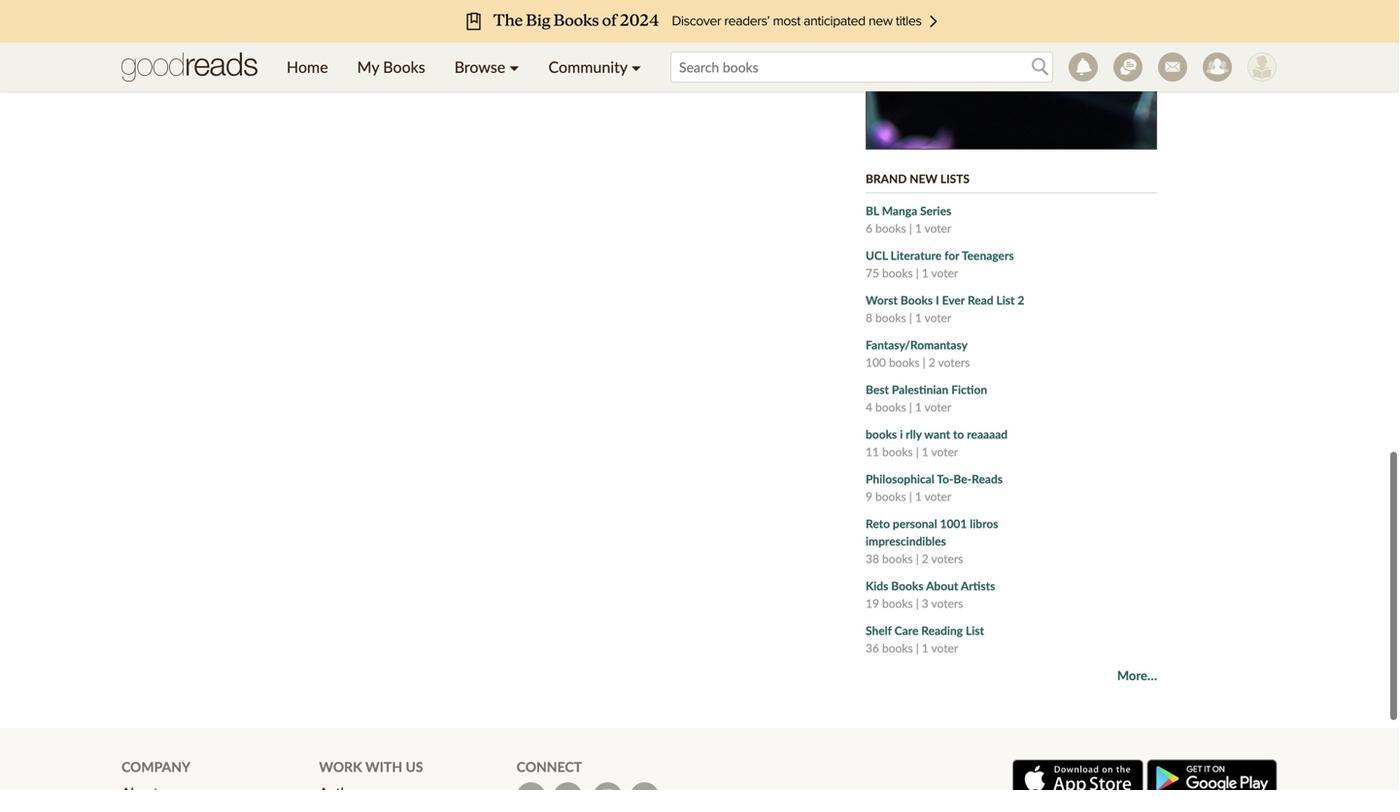 Task type: describe. For each thing, give the bounding box(es) containing it.
books up 11 books link
[[866, 427, 897, 441]]

best palestinian fiction link
[[866, 382, 988, 397]]

2 inside 'worst books i ever read list 2 8 books | 1 voter'
[[1018, 293, 1025, 307]]

11 books link
[[866, 445, 913, 459]]

work
[[319, 759, 362, 775]]

voters inside reto personal 1001 libros imprescindibles 38 books | 2 voters
[[932, 552, 964, 566]]

ucl literature for teenagers 75 books | 1 voter
[[866, 248, 1014, 280]]

goodreads on linkedin image
[[631, 783, 660, 790]]

36 books link
[[866, 641, 913, 655]]

worst books i ever read list 2 link
[[866, 293, 1025, 307]]

fiction
[[952, 382, 988, 397]]

browse ▾
[[455, 57, 520, 76]]

| inside fantasy/romantasy 100 books | 2 voters
[[923, 355, 926, 369]]

browse
[[455, 57, 506, 76]]

shelf care reading list link
[[866, 624, 985, 638]]

9
[[866, 489, 873, 504]]

3
[[922, 596, 929, 610]]

with
[[366, 759, 403, 775]]

1 voter link for be-
[[915, 489, 952, 504]]

4 books link
[[866, 400, 907, 414]]

read
[[968, 293, 994, 307]]

2 voters link for imprescindibles
[[922, 552, 964, 566]]

6
[[866, 221, 873, 235]]

goodreads on facebook image
[[517, 783, 546, 790]]

worst books i ever read list 2 8 books | 1 voter
[[866, 293, 1025, 325]]

philosophical
[[866, 472, 935, 486]]

9 books link
[[866, 489, 907, 504]]

inbox image
[[1159, 52, 1188, 82]]

download app for ios image
[[1013, 760, 1144, 790]]

1 voter link for reading
[[922, 641, 959, 655]]

home
[[287, 57, 328, 76]]

personal
[[893, 517, 938, 531]]

community ▾
[[549, 57, 642, 76]]

notifications image
[[1069, 52, 1098, 82]]

4
[[866, 400, 873, 414]]

1 inside ucl literature for teenagers 75 books | 1 voter
[[922, 266, 929, 280]]

75 books link
[[866, 266, 913, 280]]

1001
[[940, 517, 967, 531]]

100 books link
[[866, 355, 920, 369]]

reaaaad
[[967, 427, 1008, 441]]

to
[[954, 427, 965, 441]]

books inside shelf care reading list 36 books | 1 voter
[[883, 641, 913, 655]]

want
[[925, 427, 951, 441]]

bl manga series link
[[866, 204, 952, 218]]

1 inside books i rlly want to reaaaad 11 books | 1 voter
[[922, 445, 929, 459]]

goodreads on twitter image
[[554, 783, 583, 790]]

rlly
[[906, 427, 922, 441]]

1 voter link for rlly
[[922, 445, 959, 459]]

| inside ucl literature for teenagers 75 books | 1 voter
[[916, 266, 919, 280]]

be-
[[954, 472, 972, 486]]

▾ for browse ▾
[[510, 57, 520, 76]]

1 voter link for fiction
[[915, 400, 952, 414]]

advertisement element
[[866, 0, 1158, 150]]

john smith image
[[1248, 52, 1277, 82]]

more…
[[1118, 668, 1158, 683]]

ever
[[942, 293, 965, 307]]

my group discussions image
[[1114, 52, 1143, 82]]

my books link
[[343, 43, 440, 91]]

fantasy/romantasy 100 books | 2 voters
[[866, 338, 970, 369]]

kids books about artists link
[[866, 579, 996, 593]]

philosophical to-be-reads link
[[866, 472, 1003, 486]]

voters inside kids books about artists 19 books | 3 voters
[[932, 596, 964, 610]]

new
[[910, 172, 938, 186]]

3 voters link
[[922, 596, 964, 610]]

| inside 'worst books i ever read list 2 8 books | 1 voter'
[[910, 311, 912, 325]]

Search for books to add to your shelves search field
[[671, 52, 1054, 83]]

best palestinian fiction 4 books | 1 voter
[[866, 382, 988, 414]]

artists
[[961, 579, 996, 593]]

| inside philosophical to-be-reads 9 books | 1 voter
[[910, 489, 912, 504]]

to-
[[937, 472, 954, 486]]

reto personal 1001 libros imprescindibles 38 books | 2 voters
[[866, 517, 999, 566]]

| inside the bl manga series 6 books | 1 voter
[[910, 221, 912, 235]]

literature
[[891, 248, 942, 262]]

ucl literature for teenagers link
[[866, 248, 1014, 262]]

100
[[866, 355, 886, 369]]

| inside best palestinian fiction 4 books | 1 voter
[[910, 400, 912, 414]]

libros
[[970, 517, 999, 531]]

connect
[[517, 759, 582, 775]]

books inside ucl literature for teenagers 75 books | 1 voter
[[883, 266, 913, 280]]

books for kids
[[892, 579, 924, 593]]

books i rlly want to reaaaad link
[[866, 427, 1008, 441]]

my
[[357, 57, 379, 76]]

books inside reto personal 1001 libros imprescindibles 38 books | 2 voters
[[883, 552, 913, 566]]

i
[[936, 293, 940, 307]]

voter inside ucl literature for teenagers 75 books | 1 voter
[[932, 266, 959, 280]]

1 inside philosophical to-be-reads 9 books | 1 voter
[[915, 489, 922, 504]]

browse ▾ button
[[440, 43, 534, 91]]

▾ for community ▾
[[632, 57, 642, 76]]

books for worst
[[901, 293, 933, 307]]

list inside 'worst books i ever read list 2 8 books | 1 voter'
[[997, 293, 1015, 307]]

imprescindibles
[[866, 534, 947, 548]]

| inside kids books about artists 19 books | 3 voters
[[916, 596, 919, 610]]

brand new lists
[[866, 172, 970, 186]]

books inside 'worst books i ever read list 2 8 books | 1 voter'
[[876, 311, 907, 325]]

8 books link
[[866, 311, 907, 325]]

bl manga series 6 books | 1 voter
[[866, 204, 952, 235]]

8
[[866, 311, 873, 325]]

books inside fantasy/romantasy 100 books | 2 voters
[[889, 355, 920, 369]]

friend requests image
[[1203, 52, 1233, 82]]



Task type: vqa. For each thing, say whether or not it's contained in the screenshot.


Task type: locate. For each thing, give the bounding box(es) containing it.
1 down literature
[[922, 266, 929, 280]]

| down imprescindibles
[[916, 552, 919, 566]]

brand new lists link
[[866, 172, 970, 186]]

kids books about artists 19 books | 3 voters
[[866, 579, 996, 610]]

0 vertical spatial voters
[[938, 355, 970, 369]]

voter
[[925, 221, 952, 235], [932, 266, 959, 280], [925, 311, 952, 325], [925, 400, 952, 414], [932, 445, 959, 459], [925, 489, 952, 504], [932, 641, 959, 655]]

list
[[997, 293, 1015, 307], [966, 624, 985, 638]]

1
[[915, 221, 922, 235], [922, 266, 929, 280], [915, 311, 922, 325], [915, 400, 922, 414], [922, 445, 929, 459], [915, 489, 922, 504], [922, 641, 929, 655]]

▾ inside popup button
[[632, 57, 642, 76]]

books down care
[[883, 641, 913, 655]]

voters down about
[[932, 596, 964, 610]]

| left 3
[[916, 596, 919, 610]]

| down palestinian
[[910, 400, 912, 414]]

2 vertical spatial 2
[[922, 552, 929, 566]]

1 vertical spatial voters
[[932, 552, 964, 566]]

community ▾ button
[[534, 43, 656, 91]]

1 horizontal spatial ▾
[[632, 57, 642, 76]]

voter inside 'worst books i ever read list 2 8 books | 1 voter'
[[925, 311, 952, 325]]

company
[[122, 759, 191, 775]]

voter inside books i rlly want to reaaaad 11 books | 1 voter
[[932, 445, 959, 459]]

books right the 4
[[876, 400, 907, 414]]

6 books link
[[866, 221, 907, 235]]

books right "my"
[[383, 57, 425, 76]]

| right 8 books link
[[910, 311, 912, 325]]

more… link
[[1118, 667, 1158, 684]]

list right read
[[997, 293, 1015, 307]]

2 down fantasy/romantasy link
[[929, 355, 936, 369]]

voter down series
[[925, 221, 952, 235]]

worst
[[866, 293, 898, 307]]

reto personal 1001 libros imprescindibles link
[[866, 517, 999, 548]]

1 inside best palestinian fiction 4 books | 1 voter
[[915, 400, 922, 414]]

2 vertical spatial books
[[892, 579, 924, 593]]

2 ▾ from the left
[[632, 57, 642, 76]]

manga
[[882, 204, 918, 218]]

shelf care reading list 36 books | 1 voter
[[866, 624, 985, 655]]

1 voter link down reading
[[922, 641, 959, 655]]

books right 75
[[883, 266, 913, 280]]

shelf
[[866, 624, 892, 638]]

| inside reto personal 1001 libros imprescindibles 38 books | 2 voters
[[916, 552, 919, 566]]

0 vertical spatial books
[[383, 57, 425, 76]]

reads
[[972, 472, 1003, 486]]

| down literature
[[916, 266, 919, 280]]

1 inside the bl manga series 6 books | 1 voter
[[915, 221, 922, 235]]

list inside shelf care reading list 36 books | 1 voter
[[966, 624, 985, 638]]

1 voter link down the best palestinian fiction link
[[915, 400, 952, 414]]

care
[[895, 624, 919, 638]]

1 inside 'worst books i ever read list 2 8 books | 1 voter'
[[915, 311, 922, 325]]

kids
[[866, 579, 889, 593]]

books down the philosophical
[[876, 489, 907, 504]]

| inside books i rlly want to reaaaad 11 books | 1 voter
[[916, 445, 919, 459]]

fantasy/romantasy link
[[866, 338, 968, 352]]

19
[[866, 596, 880, 610]]

about
[[926, 579, 959, 593]]

books inside best palestinian fiction 4 books | 1 voter
[[876, 400, 907, 414]]

2
[[1018, 293, 1025, 307], [929, 355, 936, 369], [922, 552, 929, 566]]

1 voter link down i
[[915, 311, 952, 325]]

books down manga
[[876, 221, 907, 235]]

11
[[866, 445, 880, 459]]

i
[[900, 427, 903, 441]]

2 inside reto personal 1001 libros imprescindibles 38 books | 2 voters
[[922, 552, 929, 566]]

books down i
[[883, 445, 913, 459]]

reto
[[866, 517, 890, 531]]

1 horizontal spatial list
[[997, 293, 1015, 307]]

2 inside fantasy/romantasy 100 books | 2 voters
[[929, 355, 936, 369]]

books down fantasy/romantasy
[[889, 355, 920, 369]]

voters up about
[[932, 552, 964, 566]]

books inside 'worst books i ever read list 2 8 books | 1 voter'
[[901, 293, 933, 307]]

fantasy/romantasy
[[866, 338, 968, 352]]

work with us
[[319, 759, 423, 775]]

1 vertical spatial 2
[[929, 355, 936, 369]]

▾ right browse
[[510, 57, 520, 76]]

2 voters link up fiction
[[929, 355, 970, 369]]

1 voter link down series
[[915, 221, 952, 235]]

| down the philosophical
[[910, 489, 912, 504]]

home link
[[272, 43, 343, 91]]

voter down the best palestinian fiction link
[[925, 400, 952, 414]]

series
[[921, 204, 952, 218]]

Search books text field
[[671, 52, 1054, 83]]

1 down philosophical to-be-reads link
[[915, 489, 922, 504]]

2 voters link
[[929, 355, 970, 369], [922, 552, 964, 566]]

1 vertical spatial books
[[901, 293, 933, 307]]

2 voters link up about
[[922, 552, 964, 566]]

36
[[866, 641, 880, 655]]

| inside shelf care reading list 36 books | 1 voter
[[916, 641, 919, 655]]

1 down bl manga series link
[[915, 221, 922, 235]]

| down shelf care reading list link
[[916, 641, 919, 655]]

75
[[866, 266, 880, 280]]

books inside kids books about artists 19 books | 3 voters
[[883, 596, 913, 610]]

|
[[910, 221, 912, 235], [916, 266, 919, 280], [910, 311, 912, 325], [923, 355, 926, 369], [910, 400, 912, 414], [916, 445, 919, 459], [910, 489, 912, 504], [916, 552, 919, 566], [916, 596, 919, 610], [916, 641, 919, 655]]

38 books link
[[866, 552, 913, 566]]

1 down shelf care reading list link
[[922, 641, 929, 655]]

2 vertical spatial voters
[[932, 596, 964, 610]]

menu
[[272, 43, 656, 91]]

1 vertical spatial 2 voters link
[[922, 552, 964, 566]]

books i rlly want to reaaaad 11 books | 1 voter
[[866, 427, 1008, 459]]

lists
[[941, 172, 970, 186]]

voter inside philosophical to-be-reads 9 books | 1 voter
[[925, 489, 952, 504]]

voter down i
[[925, 311, 952, 325]]

1 voter link for i
[[915, 311, 952, 325]]

0 vertical spatial 2
[[1018, 293, 1025, 307]]

teenagers
[[962, 248, 1014, 262]]

▾ right community
[[632, 57, 642, 76]]

1 down books i rlly want to reaaaad link
[[922, 445, 929, 459]]

voter inside the bl manga series 6 books | 1 voter
[[925, 221, 952, 235]]

voter down want
[[932, 445, 959, 459]]

philosophical to-be-reads 9 books | 1 voter
[[866, 472, 1003, 504]]

goodreads on instagram image
[[594, 783, 623, 790]]

reading
[[922, 624, 963, 638]]

| down rlly
[[916, 445, 919, 459]]

voters
[[938, 355, 970, 369], [932, 552, 964, 566], [932, 596, 964, 610]]

0 horizontal spatial ▾
[[510, 57, 520, 76]]

2 voters link for 2
[[929, 355, 970, 369]]

1 voter link for for
[[922, 266, 959, 280]]

ucl
[[866, 248, 888, 262]]

0 vertical spatial list
[[997, 293, 1015, 307]]

▾
[[510, 57, 520, 76], [632, 57, 642, 76]]

best
[[866, 382, 889, 397]]

books for my
[[383, 57, 425, 76]]

books
[[383, 57, 425, 76], [901, 293, 933, 307], [892, 579, 924, 593]]

menu containing home
[[272, 43, 656, 91]]

community
[[549, 57, 628, 76]]

1 voter link down ucl literature for teenagers link
[[922, 266, 959, 280]]

1 voter link down philosophical to-be-reads link
[[915, 489, 952, 504]]

1 up fantasy/romantasy link
[[915, 311, 922, 325]]

1 down palestinian
[[915, 400, 922, 414]]

us
[[406, 759, 423, 775]]

books down imprescindibles
[[883, 552, 913, 566]]

books up 3
[[892, 579, 924, 593]]

voter down ucl literature for teenagers link
[[932, 266, 959, 280]]

1 voter link for series
[[915, 221, 952, 235]]

books inside the bl manga series 6 books | 1 voter
[[876, 221, 907, 235]]

my books
[[357, 57, 425, 76]]

books inside kids books about artists 19 books | 3 voters
[[892, 579, 924, 593]]

books right 19
[[883, 596, 913, 610]]

download app for android image
[[1147, 759, 1278, 790]]

voters up fiction
[[938, 355, 970, 369]]

| down bl manga series link
[[910, 221, 912, 235]]

| down fantasy/romantasy link
[[923, 355, 926, 369]]

books inside 'link'
[[383, 57, 425, 76]]

brand
[[866, 172, 907, 186]]

for
[[945, 248, 960, 262]]

voter down reading
[[932, 641, 959, 655]]

▾ inside popup button
[[510, 57, 520, 76]]

19 books link
[[866, 596, 913, 610]]

books down worst
[[876, 311, 907, 325]]

2 down imprescindibles
[[922, 552, 929, 566]]

1 ▾ from the left
[[510, 57, 520, 76]]

1 vertical spatial list
[[966, 624, 985, 638]]

1 voter link
[[915, 221, 952, 235], [922, 266, 959, 280], [915, 311, 952, 325], [915, 400, 952, 414], [922, 445, 959, 459], [915, 489, 952, 504], [922, 641, 959, 655]]

books inside philosophical to-be-reads 9 books | 1 voter
[[876, 489, 907, 504]]

2 right read
[[1018, 293, 1025, 307]]

voters inside fantasy/romantasy 100 books | 2 voters
[[938, 355, 970, 369]]

palestinian
[[892, 382, 949, 397]]

list right reading
[[966, 624, 985, 638]]

0 vertical spatial 2 voters link
[[929, 355, 970, 369]]

voter inside best palestinian fiction 4 books | 1 voter
[[925, 400, 952, 414]]

0 horizontal spatial list
[[966, 624, 985, 638]]

1 inside shelf care reading list 36 books | 1 voter
[[922, 641, 929, 655]]

bl
[[866, 204, 879, 218]]

voter inside shelf care reading list 36 books | 1 voter
[[932, 641, 959, 655]]

books left i
[[901, 293, 933, 307]]

1 voter link down want
[[922, 445, 959, 459]]

38
[[866, 552, 880, 566]]

voter down philosophical to-be-reads link
[[925, 489, 952, 504]]



